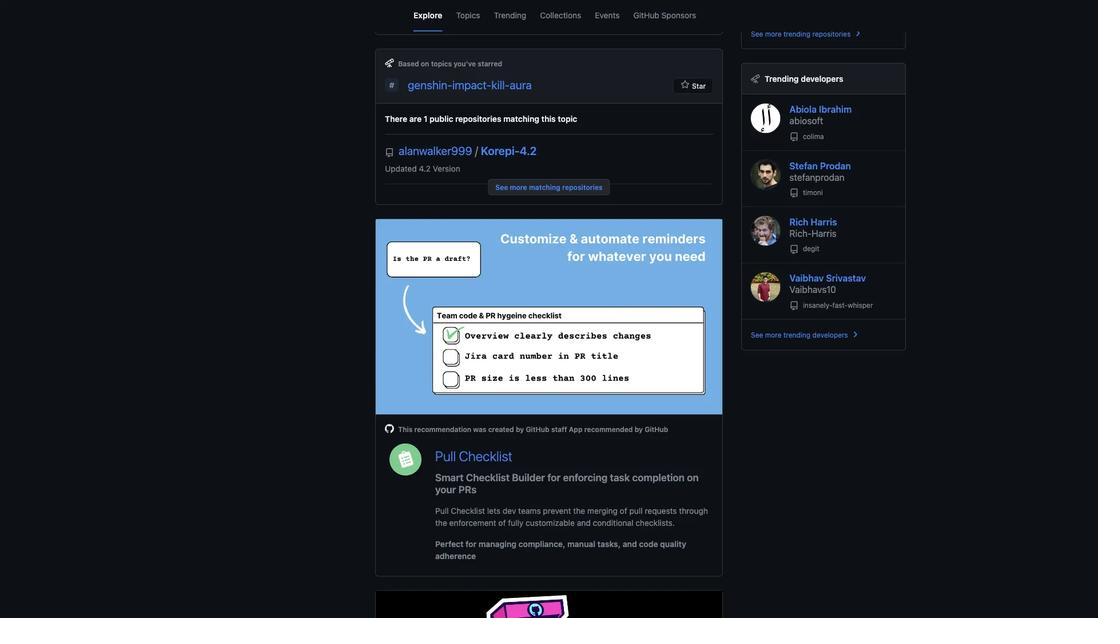 Task type: locate. For each thing, give the bounding box(es) containing it.
1 vertical spatial see
[[496, 183, 508, 191]]

harris right rich
[[811, 216, 838, 227]]

for inside smart checklist builder for enforcing task completion on your prs
[[548, 471, 561, 483]]

for right the builder
[[548, 471, 561, 483]]

1 vertical spatial for
[[548, 471, 561, 483]]

1 vertical spatial repositories
[[455, 114, 502, 123]]

matching left this
[[504, 114, 540, 123]]

open
[[669, 0, 687, 7]]

1 vertical spatial harris
[[812, 228, 837, 239]]

repo image for abiola ibrahim abiosoft
[[790, 132, 799, 142]]

this
[[542, 114, 556, 123]]

trending up trending developers
[[784, 30, 811, 38]]

checklist down this recommendation was created by github staff
[[459, 448, 513, 464]]

news.
[[459, 10, 480, 19]]

completion
[[633, 471, 685, 483]]

0 vertical spatial for
[[569, 0, 579, 7]]

see down the korepi-
[[496, 183, 508, 191]]

ibrahim
[[819, 104, 852, 115]]

based
[[398, 59, 419, 67]]

2 vertical spatial see
[[751, 331, 764, 339]]

perfect for managing compliance, manual tasks, and code quality adherence
[[435, 539, 687, 561]]

are
[[410, 114, 422, 123]]

github left staff
[[526, 425, 550, 433]]

smart
[[435, 471, 464, 483]]

through
[[680, 506, 708, 516]]

1 vertical spatial developers
[[813, 331, 849, 339]]

quality
[[660, 539, 687, 549]]

4.2 up see more matching repositories
[[520, 144, 537, 157]]

github right the recommended on the bottom right of page
[[645, 425, 669, 433]]

0 vertical spatial repositories
[[813, 30, 851, 38]]

dev
[[503, 506, 516, 516]]

see for see more matching repositories
[[496, 183, 508, 191]]

0 horizontal spatial repositories
[[455, 114, 502, 123]]

1 vertical spatial 4.2
[[419, 164, 431, 173]]

0 horizontal spatial of
[[499, 518, 506, 528]]

0 horizontal spatial and
[[415, 10, 428, 19]]

all
[[581, 0, 589, 7]]

1 vertical spatial the
[[574, 506, 586, 516]]

2 horizontal spatial repositories
[[813, 30, 851, 38]]

trending
[[494, 10, 527, 20], [765, 74, 799, 83]]

see more matching repositories link
[[488, 179, 610, 195]]

pull for pull checklist
[[435, 448, 456, 464]]

more down @vaibhavs10 image at top right
[[766, 331, 782, 339]]

1 horizontal spatial the
[[574, 506, 586, 516]]

trending right these results are generated by github computers icon
[[765, 74, 799, 83]]

checklist up prs
[[466, 471, 510, 483]]

repo image left insanely-
[[790, 301, 799, 310]]

0 vertical spatial of
[[620, 506, 628, 516]]

github down developer
[[431, 10, 456, 19]]

0 vertical spatial see
[[751, 30, 764, 38]]

github
[[431, 10, 456, 19], [634, 10, 660, 20], [526, 425, 550, 433], [645, 425, 669, 433]]

pull checklist lets dev teams prevent the merging of pull requests through the enforcement of fully customizable and conditional checklists.
[[435, 506, 708, 528]]

events link
[[595, 0, 620, 31]]

developers up abiola ibrahim link in the right top of the page
[[801, 74, 844, 83]]

see up these results are generated by github computers icon
[[751, 30, 764, 38]]

1 horizontal spatial by
[[635, 425, 643, 433]]

created
[[488, 425, 514, 433]]

pull down your
[[435, 506, 449, 516]]

1 vertical spatial trending
[[765, 74, 799, 83]]

trending down insanely-
[[784, 331, 811, 339]]

insanely-fast-whisper link
[[790, 301, 874, 310]]

2 vertical spatial repositories
[[563, 183, 603, 191]]

checklist inside smart checklist builder for enforcing task completion on your prs
[[466, 471, 510, 483]]

0 horizontal spatial for
[[466, 539, 477, 549]]

developer,
[[628, 0, 667, 7]]

advocate
[[468, 0, 503, 7]]

abiola ibrahim abiosoft
[[790, 104, 852, 126]]

1 pull from the top
[[435, 448, 456, 464]]

github down developer, on the right top of the page
[[634, 10, 660, 20]]

staff
[[552, 425, 567, 433]]

repo image left colima
[[790, 132, 799, 142]]

1 vertical spatial matching
[[529, 183, 561, 191]]

1 vertical spatial checklist
[[466, 471, 510, 483]]

managing
[[479, 539, 517, 549]]

checklist
[[459, 448, 513, 464], [466, 471, 510, 483], [451, 506, 485, 516]]

checklist inside pull checklist lets dev teams prevent the merging of pull requests through the enforcement of fully customizable and conditional checklists.
[[451, 506, 485, 516]]

builder
[[512, 471, 545, 483]]

for left all
[[569, 0, 579, 7]]

1 vertical spatial pull
[[435, 506, 449, 516]]

2 horizontal spatial for
[[569, 0, 579, 7]]

of left pull
[[620, 506, 628, 516]]

repositories for see more matching repositories
[[563, 183, 603, 191]]

#
[[389, 80, 395, 90]]

0 vertical spatial and
[[415, 10, 428, 19]]

more inside "link"
[[766, 30, 782, 38]]

2 horizontal spatial and
[[623, 539, 637, 549]]

1 horizontal spatial on
[[687, 471, 699, 483]]

2 horizontal spatial the
[[592, 0, 603, 7]]

2 vertical spatial and
[[623, 539, 637, 549]]

4.2 down 'alanwalker999'
[[419, 164, 431, 173]]

updated
[[385, 164, 417, 173]]

you've
[[454, 59, 476, 67]]

trending inside see more trending developers link
[[784, 331, 811, 339]]

and up manual
[[577, 518, 591, 528]]

adherence
[[435, 551, 476, 561]]

see inside "link"
[[751, 30, 764, 38]]

topics link
[[456, 0, 480, 31]]

1 horizontal spatial trending
[[765, 74, 799, 83]]

mark github image
[[385, 424, 394, 433]]

by right the recommended on the bottom right of page
[[635, 425, 643, 433]]

collections link
[[540, 0, 582, 31]]

and inside the join senior developer advocate christina warren for all the latest developer, open source, and github news.
[[415, 10, 428, 19]]

stefan prodan stefanprodan
[[790, 160, 851, 182]]

pull
[[435, 448, 456, 464], [435, 506, 449, 516]]

/
[[475, 144, 478, 157]]

korepi-4.2 link
[[481, 144, 537, 157]]

for up the adherence
[[466, 539, 477, 549]]

1 vertical spatial and
[[577, 518, 591, 528]]

vaibhav srivastav link
[[790, 273, 866, 284]]

repo image left degit
[[790, 245, 799, 254]]

the up perfect
[[435, 518, 447, 528]]

harris down the rich harris link
[[812, 228, 837, 239]]

perfect
[[435, 539, 464, 549]]

rich-
[[790, 228, 812, 239]]

the right "prevent"
[[574, 506, 586, 516]]

more down "korepi-4.2" link
[[510, 183, 527, 191]]

and left code
[[623, 539, 637, 549]]

app recommended by github
[[569, 425, 669, 433]]

checklist up enforcement
[[451, 506, 485, 516]]

for inside the perfect for managing compliance, manual tasks, and code quality adherence
[[466, 539, 477, 549]]

0 vertical spatial on
[[421, 59, 429, 67]]

repo image inside degit link
[[790, 245, 799, 254]]

2 vertical spatial checklist
[[451, 506, 485, 516]]

there
[[385, 114, 408, 123]]

starred
[[478, 59, 503, 67]]

repo image inside timoni link
[[790, 189, 799, 198]]

more up trending developers
[[766, 30, 782, 38]]

by right created
[[516, 425, 524, 433]]

1 horizontal spatial for
[[548, 471, 561, 483]]

1 horizontal spatial 4.2
[[520, 144, 537, 157]]

repo image inside insanely-fast-whisper link
[[790, 301, 799, 310]]

1 horizontal spatial and
[[577, 518, 591, 528]]

repositories
[[813, 30, 851, 38], [455, 114, 502, 123], [563, 183, 603, 191]]

pull up smart
[[435, 448, 456, 464]]

of
[[620, 506, 628, 516], [499, 518, 506, 528]]

4 repo image from the top
[[790, 301, 799, 310]]

0 vertical spatial matching
[[504, 114, 540, 123]]

matching
[[504, 114, 540, 123], [529, 183, 561, 191]]

1 vertical spatial trending
[[784, 331, 811, 339]]

checklist for pull checklist
[[459, 448, 513, 464]]

4.2
[[520, 144, 537, 157], [419, 164, 431, 173]]

0 vertical spatial pull
[[435, 448, 456, 464]]

this
[[398, 425, 413, 433]]

0 vertical spatial the
[[592, 0, 603, 7]]

1 horizontal spatial repositories
[[563, 183, 603, 191]]

checklist for pull checklist lets dev teams prevent the merging of pull requests through the enforcement of fully customizable and conditional checklists.
[[451, 506, 485, 516]]

0 vertical spatial trending
[[494, 10, 527, 20]]

0 vertical spatial checklist
[[459, 448, 513, 464]]

0 horizontal spatial by
[[516, 425, 524, 433]]

1 repo image from the top
[[790, 132, 799, 142]]

on left topics
[[421, 59, 429, 67]]

1 vertical spatial more
[[510, 183, 527, 191]]

christina
[[505, 0, 538, 7]]

smart checklist builder for enforcing task completion on your prs
[[435, 471, 699, 495]]

vaibhav
[[790, 273, 824, 284]]

matching down "korepi-4.2" link
[[529, 183, 561, 191]]

star image
[[681, 80, 690, 89]]

see down @vaibhavs10 image at top right
[[751, 331, 764, 339]]

repo image
[[790, 132, 799, 142], [790, 189, 799, 198], [790, 245, 799, 254], [790, 301, 799, 310]]

0 horizontal spatial trending
[[494, 10, 527, 20]]

1 vertical spatial on
[[687, 471, 699, 483]]

genshin-impact-kill-aura
[[408, 78, 532, 91]]

this recommendation was created by github staff
[[397, 425, 569, 433]]

abiosoft
[[790, 115, 824, 126]]

2 pull from the top
[[435, 506, 449, 516]]

0 vertical spatial more
[[766, 30, 782, 38]]

1 trending from the top
[[784, 30, 811, 38]]

and down the "senior"
[[415, 10, 428, 19]]

0 horizontal spatial the
[[435, 518, 447, 528]]

2 vertical spatial for
[[466, 539, 477, 549]]

for
[[569, 0, 579, 7], [548, 471, 561, 483], [466, 539, 477, 549]]

and inside the perfect for managing compliance, manual tasks, and code quality adherence
[[623, 539, 637, 549]]

impact-
[[453, 78, 492, 91]]

developers left chevron right icon
[[813, 331, 849, 339]]

merging
[[588, 506, 618, 516]]

genshin-impact-kill-aura link
[[408, 78, 532, 91]]

stefan prodan link
[[790, 160, 851, 171]]

rich
[[790, 216, 809, 227]]

pull checklist image
[[397, 451, 415, 468]]

trending
[[784, 30, 811, 38], [784, 331, 811, 339]]

0 horizontal spatial on
[[421, 59, 429, 67]]

enforcing
[[563, 471, 608, 483]]

of left fully
[[499, 518, 506, 528]]

see
[[751, 30, 764, 38], [496, 183, 508, 191], [751, 331, 764, 339]]

trending developers link
[[765, 74, 844, 83]]

fully
[[508, 518, 524, 528]]

repo image left timoni
[[790, 189, 799, 198]]

pull inside pull checklist lets dev teams prevent the merging of pull requests through the enforcement of fully customizable and conditional checklists.
[[435, 506, 449, 516]]

2 repo image from the top
[[790, 189, 799, 198]]

trending inside see more trending repositories "link"
[[784, 30, 811, 38]]

repositories inside "link"
[[813, 30, 851, 38]]

2 trending from the top
[[784, 331, 811, 339]]

on up 'through'
[[687, 471, 699, 483]]

0 vertical spatial trending
[[784, 30, 811, 38]]

repo image inside colima link
[[790, 132, 799, 142]]

2 vertical spatial more
[[766, 331, 782, 339]]

and
[[415, 10, 428, 19], [577, 518, 591, 528], [623, 539, 637, 549]]

0 vertical spatial developers
[[801, 74, 844, 83]]

1 horizontal spatial of
[[620, 506, 628, 516]]

abiola ibrahim link
[[790, 104, 852, 115]]

the right all
[[592, 0, 603, 7]]

trending down "christina"
[[494, 10, 527, 20]]

3 repo image from the top
[[790, 245, 799, 254]]



Task type: describe. For each thing, give the bounding box(es) containing it.
these results are generated by github computers image
[[751, 74, 761, 83]]

@rich harris image
[[751, 216, 781, 246]]

chevron right image
[[854, 29, 863, 38]]

see more trending developers
[[751, 331, 849, 339]]

timoni
[[801, 188, 823, 196]]

trending developers
[[765, 74, 844, 83]]

see more trending developers link
[[751, 330, 860, 339]]

requests
[[645, 506, 677, 516]]

more for see more trending repositories
[[766, 30, 782, 38]]

recommendation
[[415, 425, 472, 433]]

compliance,
[[519, 539, 566, 549]]

trending for trending
[[494, 10, 527, 20]]

1 by from the left
[[516, 425, 524, 433]]

this recommendation was generated by github computers image
[[385, 58, 394, 67]]

explore
[[414, 10, 443, 20]]

pull for pull checklist lets dev teams prevent the merging of pull requests through the enforcement of fully customizable and conditional checklists.
[[435, 506, 449, 516]]

rich harris rich-harris
[[790, 216, 838, 239]]

github inside the join senior developer advocate christina warren for all the latest developer, open source, and github news.
[[431, 10, 456, 19]]

events
[[595, 10, 620, 20]]

tasks,
[[598, 539, 621, 549]]

topics
[[431, 59, 452, 67]]

trending for trending developers
[[765, 74, 799, 83]]

the inside the join senior developer advocate christina warren for all the latest developer, open source, and github news.
[[592, 0, 603, 7]]

rich harris link
[[790, 216, 838, 227]]

on inside smart checklist builder for enforcing task completion on your prs
[[687, 471, 699, 483]]

0 vertical spatial harris
[[811, 216, 838, 227]]

conditional
[[593, 518, 634, 528]]

lets
[[487, 506, 501, 516]]

github sponsors
[[634, 10, 697, 20]]

trending for repositories
[[784, 30, 811, 38]]

chevron right image
[[851, 330, 860, 339]]

srivastav
[[827, 273, 866, 284]]

star
[[692, 82, 706, 90]]

these results are generated by github computers element
[[751, 73, 761, 85]]

checklists.
[[636, 518, 675, 528]]

1
[[424, 114, 428, 123]]

and inside pull checklist lets dev teams prevent the merging of pull requests through the enforcement of fully customizable and conditional checklists.
[[577, 518, 591, 528]]

insanely-
[[803, 301, 833, 309]]

prs
[[459, 484, 477, 495]]

explore link
[[414, 0, 443, 31]]

version
[[433, 164, 461, 173]]

more for see more matching repositories
[[510, 183, 527, 191]]

see more trending repositories link
[[751, 29, 863, 38]]

colima
[[801, 132, 824, 140]]

recommended
[[585, 425, 633, 433]]

enforcement
[[450, 518, 496, 528]]

topic
[[558, 114, 578, 123]]

alanwalker999
[[399, 144, 472, 157]]

collections
[[540, 10, 582, 20]]

whisper
[[848, 301, 874, 309]]

code
[[639, 539, 658, 549]]

korepi-
[[481, 144, 520, 157]]

repositories for see more trending repositories
[[813, 30, 851, 38]]

@vaibhavs10 image
[[751, 272, 781, 302]]

see for see more trending repositories
[[751, 30, 764, 38]]

github sponsors link
[[634, 0, 697, 31]]

see more trending repositories
[[751, 30, 851, 38]]

this recommendation was generated by github computers element
[[385, 58, 398, 67]]

alanwalker999 / korepi-4.2
[[399, 144, 537, 157]]

aura
[[510, 78, 532, 91]]

prevent
[[543, 506, 571, 516]]

repo image for vaibhav srivastav vaibhavs10
[[790, 301, 799, 310]]

checklist for smart checklist builder for enforcing task completion on your prs
[[466, 471, 510, 483]]

trending for developers
[[784, 331, 811, 339]]

your
[[435, 484, 456, 495]]

0 vertical spatial 4.2
[[520, 144, 537, 157]]

trending link
[[494, 0, 527, 31]]

@stefanprodan image
[[751, 160, 781, 189]]

sponsors
[[662, 10, 697, 20]]

stefanprodan
[[790, 172, 845, 182]]

for inside the join senior developer advocate christina warren for all the latest developer, open source, and github news.
[[569, 0, 579, 7]]

senior
[[403, 0, 426, 7]]

star button
[[674, 78, 714, 94]]

degit link
[[790, 245, 820, 254]]

repo image for rich harris rich-harris
[[790, 245, 799, 254]]

genshin-
[[408, 78, 453, 91]]

public
[[430, 114, 453, 123]]

manual
[[568, 539, 596, 549]]

pull checklist link
[[435, 448, 513, 464]]

timoni link
[[790, 188, 823, 198]]

more for see more trending developers
[[766, 331, 782, 339]]

prodan
[[821, 160, 851, 171]]

game off image
[[376, 591, 723, 618]]

2 vertical spatial the
[[435, 518, 447, 528]]

based on topics you've starred
[[398, 59, 503, 67]]

see more matching repositories
[[496, 183, 603, 191]]

abiola
[[790, 104, 817, 115]]

join
[[385, 0, 400, 7]]

pull checklist
[[435, 448, 513, 464]]

@abiosoft image
[[751, 104, 781, 133]]

vaibhav srivastav vaibhavs10
[[790, 273, 866, 295]]

colima link
[[790, 132, 824, 142]]

0 horizontal spatial 4.2
[[419, 164, 431, 173]]

2 by from the left
[[635, 425, 643, 433]]

repo image for stefan prodan stefanprodan
[[790, 189, 799, 198]]

there are 1 public repositories matching this topic
[[385, 114, 578, 123]]

vaibhavs10
[[790, 284, 837, 295]]

warren
[[540, 0, 567, 7]]

see for see more trending developers
[[751, 331, 764, 339]]

1 vertical spatial of
[[499, 518, 506, 528]]

repo image
[[385, 148, 394, 157]]

fast-
[[833, 301, 848, 309]]



Task type: vqa. For each thing, say whether or not it's contained in the screenshot.


